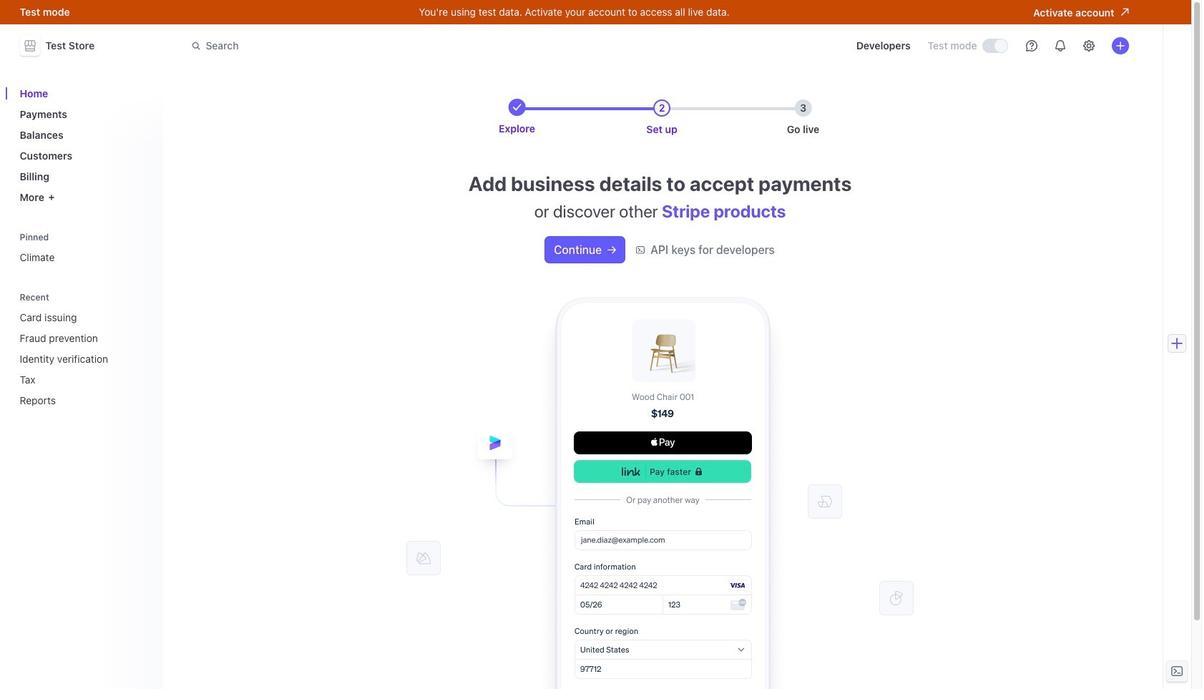 Task type: locate. For each thing, give the bounding box(es) containing it.
edit pins image
[[140, 233, 149, 242]]

None search field
[[183, 33, 587, 59]]

svg image
[[608, 246, 616, 254]]

recent element
[[14, 287, 154, 412], [14, 306, 154, 412]]

settings image
[[1083, 40, 1095, 52]]

2 recent element from the top
[[14, 306, 154, 412]]

clear history image
[[140, 293, 149, 302]]

pinned element
[[14, 227, 154, 269]]



Task type: describe. For each thing, give the bounding box(es) containing it.
notifications image
[[1055, 40, 1066, 52]]

Search text field
[[183, 33, 587, 59]]

help image
[[1026, 40, 1038, 52]]

Test mode checkbox
[[983, 39, 1008, 52]]

1 recent element from the top
[[14, 287, 154, 412]]

core navigation links element
[[14, 82, 154, 209]]



Task type: vqa. For each thing, say whether or not it's contained in the screenshot.
Core Navigation Links element
yes



